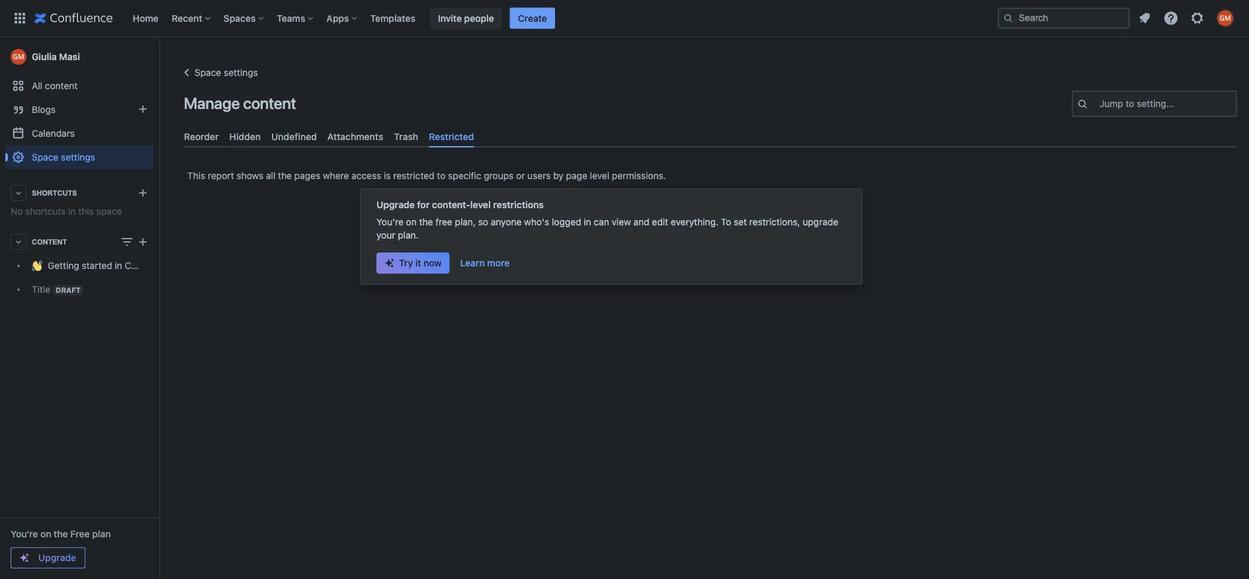 Task type: vqa. For each thing, say whether or not it's contained in the screenshot.
board
no



Task type: locate. For each thing, give the bounding box(es) containing it.
1 horizontal spatial content
[[243, 94, 296, 113]]

0 horizontal spatial space
[[32, 152, 58, 163]]

on right 'you're'
[[40, 529, 51, 540]]

no shortcuts in this space
[[11, 206, 122, 217]]

to right jump
[[1127, 98, 1135, 109]]

0 horizontal spatial to
[[437, 171, 446, 182]]

1 vertical spatial content
[[243, 94, 296, 113]]

the inside upgrade for content-level restrictions you're on the free plan, so anyone who's logged in can view and edit everything. to set restrictions, upgrade your plan.
[[419, 217, 433, 228]]

calendars
[[32, 128, 75, 139]]

shortcuts
[[25, 206, 66, 217]]

1 vertical spatial space settings link
[[5, 146, 154, 169]]

1 horizontal spatial space
[[195, 67, 221, 78]]

banner
[[0, 0, 1250, 37]]

the left free
[[54, 529, 68, 540]]

attachments link
[[322, 126, 389, 148]]

2 horizontal spatial in
[[584, 217, 592, 228]]

0 horizontal spatial content
[[45, 80, 78, 91]]

0 vertical spatial content
[[45, 80, 78, 91]]

search image
[[1004, 13, 1014, 24]]

hidden
[[229, 131, 261, 142]]

0 horizontal spatial in
[[68, 206, 76, 217]]

2 vertical spatial the
[[54, 529, 68, 540]]

1 horizontal spatial on
[[406, 217, 417, 228]]

content right all
[[45, 80, 78, 91]]

1 vertical spatial the
[[419, 217, 433, 228]]

where
[[323, 171, 349, 182]]

tab list containing reorder
[[179, 126, 1243, 148]]

undefined link
[[266, 126, 322, 148]]

create
[[518, 13, 547, 24]]

on
[[406, 217, 417, 228], [40, 529, 51, 540]]

confluence image
[[34, 10, 113, 26], [34, 10, 113, 26]]

trash
[[394, 131, 419, 142]]

appswitcher icon image
[[12, 10, 28, 26]]

space settings up manage content
[[195, 67, 258, 78]]

0 horizontal spatial upgrade
[[38, 553, 76, 564]]

banner containing home
[[0, 0, 1250, 37]]

space settings link down calendars
[[5, 146, 154, 169]]

tree inside space element
[[5, 254, 174, 302]]

space element
[[0, 37, 174, 580]]

it
[[416, 258, 421, 269]]

space up manage at the top
[[195, 67, 221, 78]]

space settings inside space element
[[32, 152, 95, 163]]

level up so
[[471, 200, 491, 211]]

try it now button
[[377, 253, 450, 274]]

giulia
[[32, 51, 57, 62]]

spaces
[[224, 13, 256, 24]]

free
[[436, 217, 453, 228]]

space settings link
[[179, 65, 258, 81], [5, 146, 154, 169]]

anyone
[[491, 217, 522, 228]]

global element
[[8, 0, 996, 37]]

space down calendars
[[32, 152, 58, 163]]

manage
[[184, 94, 240, 113]]

1 vertical spatial to
[[437, 171, 446, 182]]

content button
[[5, 230, 154, 254]]

shortcuts button
[[5, 181, 154, 205]]

1 vertical spatial on
[[40, 529, 51, 540]]

1 vertical spatial space settings
[[32, 152, 95, 163]]

2 horizontal spatial the
[[419, 217, 433, 228]]

draft
[[56, 286, 81, 295]]

to left specific
[[437, 171, 446, 182]]

1 vertical spatial settings
[[61, 152, 95, 163]]

reorder link
[[179, 126, 224, 148]]

page
[[566, 171, 588, 182]]

0 vertical spatial level
[[590, 171, 610, 182]]

in right started
[[115, 260, 122, 271]]

0 vertical spatial upgrade
[[377, 200, 415, 211]]

1 horizontal spatial to
[[1127, 98, 1135, 109]]

0 vertical spatial on
[[406, 217, 417, 228]]

0 horizontal spatial space settings link
[[5, 146, 154, 169]]

1 horizontal spatial space settings link
[[179, 65, 258, 81]]

1 horizontal spatial level
[[590, 171, 610, 182]]

settings up manage content
[[224, 67, 258, 78]]

to
[[1127, 98, 1135, 109], [437, 171, 446, 182]]

apps
[[327, 13, 349, 24]]

1 horizontal spatial upgrade
[[377, 200, 415, 211]]

recent button
[[168, 8, 216, 29]]

the down for
[[419, 217, 433, 228]]

jump
[[1100, 98, 1124, 109]]

tree
[[5, 254, 174, 302]]

in left can
[[584, 217, 592, 228]]

undefined
[[272, 131, 317, 142]]

0 vertical spatial settings
[[224, 67, 258, 78]]

0 horizontal spatial the
[[54, 529, 68, 540]]

help icon image
[[1164, 10, 1180, 26]]

upgrade for upgrade for content-level restrictions you're on the free plan, so anyone who's logged in can view and edit everything. to set restrictions, upgrade your plan.
[[377, 200, 415, 211]]

the
[[278, 171, 292, 182], [419, 217, 433, 228], [54, 529, 68, 540]]

trash link
[[389, 126, 424, 148]]

content up undefined at the top left of page
[[243, 94, 296, 113]]

0 vertical spatial space settings
[[195, 67, 258, 78]]

0 horizontal spatial space settings
[[32, 152, 95, 163]]

by
[[554, 171, 564, 182]]

1 vertical spatial space
[[32, 152, 58, 163]]

masi
[[59, 51, 80, 62]]

in inside upgrade for content-level restrictions you're on the free plan, so anyone who's logged in can view and edit everything. to set restrictions, upgrade your plan.
[[584, 217, 592, 228]]

0 horizontal spatial on
[[40, 529, 51, 540]]

upgrade inside upgrade for content-level restrictions you're on the free plan, so anyone who's logged in can view and edit everything. to set restrictions, upgrade your plan.
[[377, 200, 415, 211]]

in left this
[[68, 206, 76, 217]]

in
[[68, 206, 76, 217], [584, 217, 592, 228], [115, 260, 122, 271]]

collapse sidebar image
[[144, 44, 173, 70]]

specific
[[448, 171, 482, 182]]

settings
[[224, 67, 258, 78], [61, 152, 95, 163]]

tree containing getting started in confluence
[[5, 254, 174, 302]]

1 vertical spatial level
[[471, 200, 491, 211]]

space
[[195, 67, 221, 78], [32, 152, 58, 163]]

0 vertical spatial space settings link
[[179, 65, 258, 81]]

learn more
[[460, 258, 510, 269]]

invite
[[438, 13, 462, 24]]

on up plan. on the top of the page
[[406, 217, 417, 228]]

space settings link up manage at the top
[[179, 65, 258, 81]]

this report shows all the pages where access is restricted to specific groups or users by page level permissions.
[[187, 171, 666, 182]]

home link
[[129, 8, 163, 29]]

upgrade down the you're on the free plan
[[38, 553, 76, 564]]

0 horizontal spatial level
[[471, 200, 491, 211]]

learn more link
[[453, 253, 518, 274]]

0 horizontal spatial settings
[[61, 152, 95, 163]]

shows
[[237, 171, 264, 182]]

settings down calendars "link" at left
[[61, 152, 95, 163]]

content inside space element
[[45, 80, 78, 91]]

on inside upgrade for content-level restrictions you're on the free plan, so anyone who's logged in can view and edit everything. to set restrictions, upgrade your plan.
[[406, 217, 417, 228]]

groups
[[484, 171, 514, 182]]

tab list
[[179, 126, 1243, 148]]

upgrade up you're
[[377, 200, 415, 211]]

0 vertical spatial to
[[1127, 98, 1135, 109]]

0 vertical spatial space
[[195, 67, 221, 78]]

level right the page
[[590, 171, 610, 182]]

1 horizontal spatial in
[[115, 260, 122, 271]]

restrictions,
[[750, 217, 801, 228]]

the right "all"
[[278, 171, 292, 182]]

1 vertical spatial upgrade
[[38, 553, 76, 564]]

space settings down calendars
[[32, 152, 95, 163]]

upgrade inside button
[[38, 553, 76, 564]]

upgrade for upgrade
[[38, 553, 76, 564]]

spaces button
[[220, 8, 269, 29]]

space settings
[[195, 67, 258, 78], [32, 152, 95, 163]]

upgrade
[[377, 200, 415, 211], [38, 553, 76, 564]]

people
[[465, 13, 494, 24]]

your
[[377, 230, 396, 241]]

is
[[384, 171, 391, 182]]

reorder
[[184, 131, 219, 142]]

1 horizontal spatial the
[[278, 171, 292, 182]]

this
[[78, 206, 94, 217]]

plan,
[[455, 217, 476, 228]]

blogs
[[32, 104, 56, 115]]

1 horizontal spatial space settings
[[195, 67, 258, 78]]



Task type: describe. For each thing, give the bounding box(es) containing it.
confluence
[[125, 260, 174, 271]]

users
[[528, 171, 551, 182]]

you're
[[377, 217, 404, 228]]

permissions.
[[612, 171, 666, 182]]

content for all content
[[45, 80, 78, 91]]

calendars link
[[5, 122, 154, 146]]

more
[[488, 258, 510, 269]]

in for this
[[68, 206, 76, 217]]

who's
[[524, 217, 550, 228]]

can
[[594, 217, 610, 228]]

recent
[[172, 13, 202, 24]]

attachments
[[328, 131, 384, 142]]

free
[[70, 529, 90, 540]]

home
[[133, 13, 159, 24]]

restrictions
[[493, 200, 544, 211]]

title draft
[[32, 284, 81, 295]]

content-
[[432, 200, 471, 211]]

restricted
[[429, 131, 474, 142]]

report
[[208, 171, 234, 182]]

add shortcut image
[[135, 185, 151, 201]]

setting...
[[1138, 98, 1175, 109]]

on inside space element
[[40, 529, 51, 540]]

Search field
[[998, 8, 1131, 29]]

settings icon image
[[1190, 10, 1206, 26]]

plan
[[92, 529, 111, 540]]

getting started in confluence
[[48, 260, 174, 271]]

you're on the free plan
[[11, 529, 111, 540]]

for
[[417, 200, 430, 211]]

all
[[32, 80, 42, 91]]

premium image
[[19, 553, 30, 564]]

to
[[721, 217, 732, 228]]

templates link
[[366, 8, 420, 29]]

logged
[[552, 217, 582, 228]]

create a page image
[[135, 234, 151, 250]]

shortcuts
[[32, 189, 77, 197]]

apps button
[[323, 8, 362, 29]]

teams button
[[273, 8, 319, 29]]

this
[[187, 171, 205, 182]]

set
[[734, 217, 747, 228]]

settings inside space element
[[61, 152, 95, 163]]

0 vertical spatial the
[[278, 171, 292, 182]]

blogs link
[[5, 98, 154, 122]]

now
[[424, 258, 442, 269]]

and
[[634, 217, 650, 228]]

create a blog image
[[135, 101, 151, 117]]

content
[[32, 238, 67, 246]]

content for manage content
[[243, 94, 296, 113]]

try it now
[[399, 258, 442, 269]]

started
[[82, 260, 112, 271]]

no
[[11, 206, 23, 217]]

manage content
[[184, 94, 296, 113]]

teams
[[277, 13, 305, 24]]

upgrade button
[[11, 549, 85, 569]]

giulia masi
[[32, 51, 80, 62]]

getting started in confluence link
[[5, 254, 174, 278]]

notification icon image
[[1137, 10, 1153, 26]]

all content
[[32, 80, 78, 91]]

learn
[[460, 258, 485, 269]]

try
[[399, 258, 413, 269]]

jump to setting...
[[1100, 98, 1175, 109]]

all content link
[[5, 74, 154, 98]]

giulia masi link
[[5, 44, 154, 70]]

create link
[[510, 8, 555, 29]]

getting
[[48, 260, 79, 271]]

access
[[352, 171, 381, 182]]

invite people
[[438, 13, 494, 24]]

so
[[478, 217, 489, 228]]

the inside space element
[[54, 529, 68, 540]]

change view image
[[119, 234, 135, 250]]

hidden link
[[224, 126, 266, 148]]

invite people button
[[430, 8, 502, 29]]

all
[[266, 171, 276, 182]]

restricted
[[393, 171, 435, 182]]

level inside upgrade for content-level restrictions you're on the free plan, so anyone who's logged in can view and edit everything. to set restrictions, upgrade your plan.
[[471, 200, 491, 211]]

edit
[[652, 217, 669, 228]]

upgrade for content-level restrictions you're on the free plan, so anyone who's logged in can view and edit everything. to set restrictions, upgrade your plan.
[[377, 200, 839, 241]]

you're
[[11, 529, 38, 540]]

view
[[612, 217, 631, 228]]

templates
[[370, 13, 416, 24]]

1 horizontal spatial settings
[[224, 67, 258, 78]]

Search settings text field
[[1100, 97, 1103, 111]]

pages
[[294, 171, 321, 182]]

in for confluence
[[115, 260, 122, 271]]

everything.
[[671, 217, 719, 228]]

upgrade
[[803, 217, 839, 228]]

title
[[32, 284, 50, 295]]

restricted link
[[424, 126, 480, 148]]



